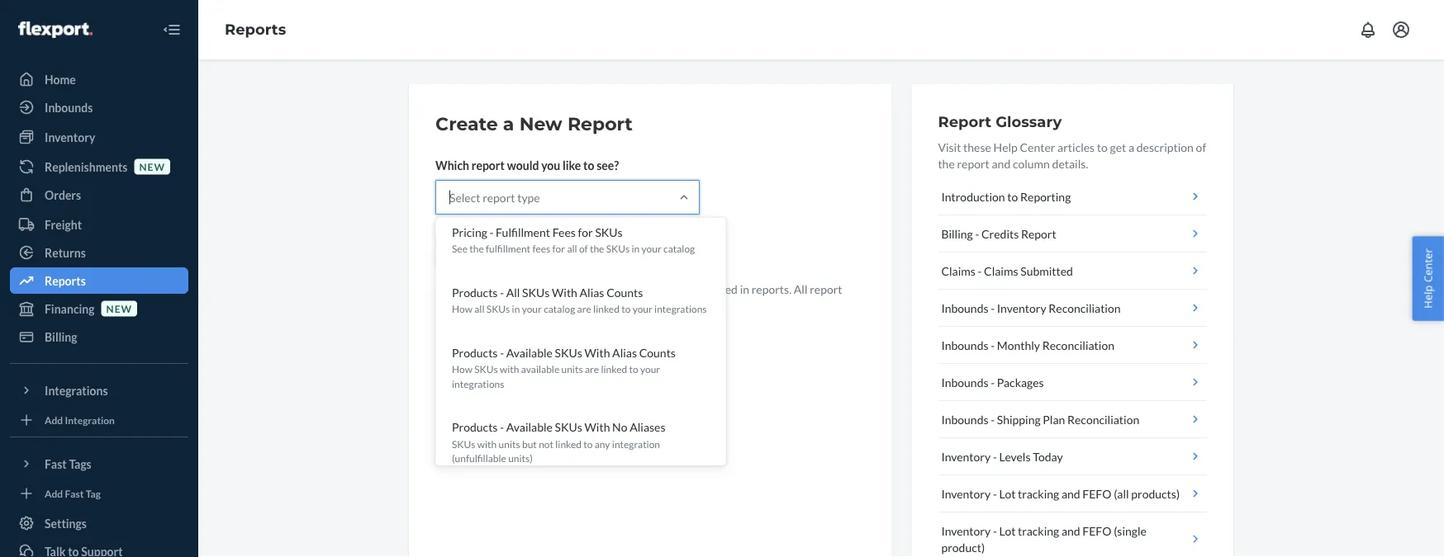 Task type: describe. For each thing, give the bounding box(es) containing it.
introduction
[[941, 190, 1005, 204]]

to inside the visit these help center articles to get a description of the report and column details.
[[1097, 140, 1108, 154]]

your down 2
[[522, 303, 542, 315]]

it may take up to 2 hours for new information to be reflected in reports. all report time fields are in universal time (utc).
[[435, 282, 842, 313]]

- for inbounds - monthly reconciliation
[[991, 338, 995, 352]]

open account menu image
[[1391, 20, 1411, 40]]

with inside 'products - available skus with no aliases skus with units but not linked to any integration (unfulfillable units)'
[[477, 438, 497, 450]]

counts for products - all skus with alias counts
[[607, 285, 643, 299]]

freight link
[[10, 212, 188, 238]]

with for products - all skus with alias counts
[[552, 285, 577, 299]]

(unfulfillable
[[452, 452, 506, 464]]

create for create report
[[449, 244, 485, 258]]

tags
[[69, 457, 91, 471]]

inbounds - inventory reconciliation button
[[938, 290, 1207, 327]]

with inside products - available skus with alias counts how skus with available units are linked to your integrations
[[500, 364, 519, 376]]

products - available skus with alias counts how skus with available units are linked to your integrations
[[452, 346, 676, 390]]

available for products - available skus with alias counts
[[506, 346, 553, 360]]

select
[[449, 190, 480, 204]]

new inside it may take up to 2 hours for new information to be reflected in reports. all report time fields are in universal time (utc).
[[578, 282, 600, 296]]

product)
[[941, 541, 985, 555]]

fast inside dropdown button
[[45, 457, 67, 471]]

column
[[1013, 157, 1050, 171]]

inbounds - packages
[[941, 376, 1044, 390]]

open notifications image
[[1358, 20, 1378, 40]]

products - available skus with no aliases skus with units but not linked to any integration (unfulfillable units)
[[452, 420, 665, 464]]

inventory - lot tracking and fefo (single product) button
[[938, 513, 1207, 558]]

hours
[[530, 282, 559, 296]]

be
[[677, 282, 690, 296]]

which report would you like to see?
[[435, 158, 619, 172]]

new
[[519, 113, 562, 135]]

packages
[[997, 376, 1044, 390]]

inventory - lot tracking and fefo (single product)
[[941, 524, 1147, 555]]

tracking for (all
[[1018, 487, 1059, 501]]

- for products - available skus with alias counts how skus with available units are linked to your integrations
[[500, 346, 504, 360]]

- for products - all skus with alias counts how all skus in your catalog are linked to your integrations
[[500, 285, 504, 299]]

you
[[541, 158, 560, 172]]

and inside the visit these help center articles to get a description of the report and column details.
[[992, 157, 1011, 171]]

time
[[571, 299, 596, 313]]

fulfillment
[[496, 225, 550, 239]]

inbounds - inventory reconciliation
[[941, 301, 1121, 315]]

how for products - available skus with alias counts
[[452, 364, 473, 376]]

1 horizontal spatial reports
[[225, 20, 286, 39]]

units inside 'products - available skus with no aliases skus with units but not linked to any integration (unfulfillable units)'
[[499, 438, 520, 450]]

report for create report
[[487, 244, 521, 258]]

home
[[45, 72, 76, 86]]

introduction to reporting button
[[938, 178, 1207, 216]]

center inside the visit these help center articles to get a description of the report and column details.
[[1020, 140, 1055, 154]]

billing link
[[10, 324, 188, 350]]

available for products - available skus with no aliases
[[506, 420, 553, 434]]

inbounds for inbounds
[[45, 100, 93, 114]]

catalog inside pricing - fulfillment fees for skus see the fulfillment fees for all of the skus in your catalog
[[663, 243, 695, 255]]

create a new report
[[435, 113, 633, 135]]

inbounds - packages button
[[938, 364, 1207, 402]]

freight
[[45, 218, 82, 232]]

no
[[612, 420, 627, 434]]

would
[[507, 158, 539, 172]]

reporting
[[1020, 190, 1071, 204]]

which
[[435, 158, 469, 172]]

to inside 'products - available skus with no aliases skus with units but not linked to any integration (unfulfillable units)'
[[584, 438, 593, 450]]

reflected
[[692, 282, 738, 296]]

inbounds - monthly reconciliation
[[941, 338, 1114, 352]]

skus up (unfulfillable
[[452, 438, 475, 450]]

to inside products - all skus with alias counts how all skus in your catalog are linked to your integrations
[[621, 303, 631, 315]]

all inside it may take up to 2 hours for new information to be reflected in reports. all report time fields are in universal time (utc).
[[794, 282, 808, 296]]

get
[[1110, 140, 1126, 154]]

inventory for inventory - lot tracking and fefo (all products)
[[941, 487, 991, 501]]

not
[[539, 438, 554, 450]]

pricing
[[452, 225, 487, 239]]

inventory - levels today button
[[938, 439, 1207, 476]]

financing
[[45, 302, 95, 316]]

inbounds for inbounds - shipping plan reconciliation
[[941, 413, 989, 427]]

fulfillment
[[486, 243, 530, 255]]

skus up information on the left of page
[[606, 243, 630, 255]]

products for products - available skus with alias counts
[[452, 346, 498, 360]]

reports.
[[752, 282, 792, 296]]

home link
[[10, 66, 188, 93]]

fast tags
[[45, 457, 91, 471]]

all inside products - all skus with alias counts how all skus in your catalog are linked to your integrations
[[506, 285, 520, 299]]

inbounds link
[[10, 94, 188, 121]]

visit these help center articles to get a description of the report and column details.
[[938, 140, 1206, 171]]

add for add fast tag
[[45, 488, 63, 500]]

0 vertical spatial reports link
[[225, 20, 286, 39]]

are inside it may take up to 2 hours for new information to be reflected in reports. all report time fields are in universal time (utc).
[[490, 299, 506, 313]]

submitted
[[1021, 264, 1073, 278]]

linked inside products - available skus with alias counts how skus with available units are linked to your integrations
[[601, 364, 627, 376]]

how for products - all skus with alias counts
[[452, 303, 473, 315]]

inventory for inventory
[[45, 130, 95, 144]]

introduction to reporting
[[941, 190, 1071, 204]]

may
[[445, 282, 467, 296]]

of inside pricing - fulfillment fees for skus see the fulfillment fees for all of the skus in your catalog
[[579, 243, 588, 255]]

inbounds for inbounds - inventory reconciliation
[[941, 301, 989, 315]]

- for claims - claims submitted
[[978, 264, 982, 278]]

today
[[1033, 450, 1063, 464]]

units)
[[508, 452, 533, 464]]

information
[[602, 282, 662, 296]]

help center
[[1421, 249, 1435, 309]]

shipping
[[997, 413, 1041, 427]]

fefo for (all
[[1083, 487, 1112, 501]]

inbounds - shipping plan reconciliation button
[[938, 402, 1207, 439]]

are inside products - available skus with alias counts how skus with available units are linked to your integrations
[[585, 364, 599, 376]]

and for inventory - lot tracking and fefo (single product)
[[1062, 524, 1080, 538]]

report glossary
[[938, 112, 1062, 131]]

linked inside 'products - available skus with no aliases skus with units but not linked to any integration (unfulfillable units)'
[[555, 438, 582, 450]]

integration
[[612, 438, 660, 450]]

all inside pricing - fulfillment fees for skus see the fulfillment fees for all of the skus in your catalog
[[567, 243, 577, 255]]

the inside the visit these help center articles to get a description of the report and column details.
[[938, 157, 955, 171]]

counts for products - available skus with alias counts
[[639, 346, 676, 360]]

plan
[[1043, 413, 1065, 427]]

inbounds - monthly reconciliation button
[[938, 327, 1207, 364]]

returns
[[45, 246, 86, 260]]

help inside button
[[1421, 285, 1435, 309]]

billing for billing - credits report
[[941, 227, 973, 241]]

are inside products - all skus with alias counts how all skus in your catalog are linked to your integrations
[[577, 303, 591, 315]]

report for billing - credits report
[[1021, 227, 1056, 241]]

add fast tag link
[[10, 484, 188, 504]]

skus right up
[[522, 285, 550, 299]]

(single
[[1114, 524, 1147, 538]]

see
[[452, 243, 468, 255]]

pricing - fulfillment fees for skus see the fulfillment fees for all of the skus in your catalog
[[452, 225, 695, 255]]

it
[[435, 282, 443, 296]]

tag
[[86, 488, 101, 500]]

to inside products - available skus with alias counts how skus with available units are linked to your integrations
[[629, 364, 638, 376]]

inventory up monthly
[[997, 301, 1046, 315]]

with for products - available skus with alias counts
[[585, 346, 610, 360]]

settings link
[[10, 511, 188, 537]]

inventory link
[[10, 124, 188, 150]]

type
[[517, 190, 540, 204]]

- for inbounds - inventory reconciliation
[[991, 301, 995, 315]]

inbounds for inbounds - monthly reconciliation
[[941, 338, 989, 352]]

details.
[[1052, 157, 1088, 171]]

- for billing - credits report
[[975, 227, 979, 241]]

report for create a new report
[[568, 113, 633, 135]]

0 vertical spatial for
[[578, 225, 593, 239]]

levels
[[999, 450, 1031, 464]]

integration
[[65, 414, 115, 426]]

(all
[[1114, 487, 1129, 501]]

inventory - levels today
[[941, 450, 1063, 464]]

orders link
[[10, 182, 188, 208]]

1 horizontal spatial the
[[590, 243, 604, 255]]

add integration
[[45, 414, 115, 426]]

new for replenishments
[[139, 161, 165, 173]]



Task type: vqa. For each thing, say whether or not it's contained in the screenshot.


Task type: locate. For each thing, give the bounding box(es) containing it.
- for products - available skus with no aliases skus with units but not linked to any integration (unfulfillable units)
[[500, 420, 504, 434]]

3 products from the top
[[452, 420, 498, 434]]

0 vertical spatial how
[[452, 303, 473, 315]]

0 vertical spatial help
[[994, 140, 1018, 154]]

1 vertical spatial add
[[45, 488, 63, 500]]

lot for inventory - lot tracking and fefo (all products)
[[999, 487, 1016, 501]]

new for financing
[[106, 303, 132, 315]]

1 vertical spatial of
[[579, 243, 588, 255]]

replenishments
[[45, 160, 128, 174]]

skus up available
[[555, 346, 582, 360]]

claims down billing - credits report
[[941, 264, 976, 278]]

1 horizontal spatial a
[[1129, 140, 1134, 154]]

0 vertical spatial units
[[561, 364, 583, 376]]

1 vertical spatial create
[[449, 244, 485, 258]]

in inside products - all skus with alias counts how all skus in your catalog are linked to your integrations
[[512, 303, 520, 315]]

report
[[938, 112, 991, 131], [568, 113, 633, 135], [1021, 227, 1056, 241]]

1 vertical spatial billing
[[45, 330, 77, 344]]

are left '(utc).'
[[577, 303, 591, 315]]

2 available from the top
[[506, 420, 553, 434]]

billing down introduction
[[941, 227, 973, 241]]

fast left tag
[[65, 488, 84, 500]]

help
[[994, 140, 1018, 154], [1421, 285, 1435, 309]]

all down fees
[[567, 243, 577, 255]]

with down time
[[585, 346, 610, 360]]

inventory - lot tracking and fefo (all products) button
[[938, 476, 1207, 513]]

a right get
[[1129, 140, 1134, 154]]

new up billing link
[[106, 303, 132, 315]]

and left column
[[992, 157, 1011, 171]]

0 vertical spatial tracking
[[1018, 487, 1059, 501]]

units right available
[[561, 364, 583, 376]]

1 vertical spatial catalog
[[544, 303, 575, 315]]

- inside products - available skus with alias counts how skus with available units are linked to your integrations
[[500, 346, 504, 360]]

1 vertical spatial tracking
[[1018, 524, 1059, 538]]

inbounds up inbounds - packages
[[941, 338, 989, 352]]

inventory up replenishments
[[45, 130, 95, 144]]

1 lot from the top
[[999, 487, 1016, 501]]

with for products - available skus with no aliases
[[585, 420, 610, 434]]

0 vertical spatial new
[[139, 161, 165, 173]]

to left any
[[584, 438, 593, 450]]

are right available
[[585, 364, 599, 376]]

- inside products - all skus with alias counts how all skus in your catalog are linked to your integrations
[[500, 285, 504, 299]]

billing for billing
[[45, 330, 77, 344]]

universal
[[520, 299, 568, 313]]

billing inside billing link
[[45, 330, 77, 344]]

1 vertical spatial reconciliation
[[1042, 338, 1114, 352]]

credits
[[982, 227, 1019, 241]]

to left be
[[664, 282, 675, 296]]

counts
[[607, 285, 643, 299], [639, 346, 676, 360]]

1 horizontal spatial catalog
[[663, 243, 695, 255]]

0 vertical spatial and
[[992, 157, 1011, 171]]

available up 'but'
[[506, 420, 553, 434]]

and for inventory - lot tracking and fefo (all products)
[[1062, 487, 1080, 501]]

monthly
[[997, 338, 1040, 352]]

0 vertical spatial all
[[567, 243, 577, 255]]

in inside pricing - fulfillment fees for skus see the fulfillment fees for all of the skus in your catalog
[[632, 243, 640, 255]]

of
[[1196, 140, 1206, 154], [579, 243, 588, 255]]

create report button
[[435, 235, 535, 268]]

1 vertical spatial available
[[506, 420, 553, 434]]

1 horizontal spatial alias
[[612, 346, 637, 360]]

1 vertical spatial products
[[452, 346, 498, 360]]

products
[[452, 285, 498, 299], [452, 346, 498, 360], [452, 420, 498, 434]]

a
[[503, 113, 514, 135], [1129, 140, 1134, 154]]

integrations down be
[[654, 303, 707, 315]]

inbounds left packages
[[941, 376, 989, 390]]

your inside products - available skus with alias counts how skus with available units are linked to your integrations
[[640, 364, 660, 376]]

for inside it may take up to 2 hours for new information to be reflected in reports. all report time fields are in universal time (utc).
[[561, 282, 576, 296]]

1 vertical spatial lot
[[999, 524, 1016, 538]]

report up these
[[938, 112, 991, 131]]

billing
[[941, 227, 973, 241], [45, 330, 77, 344]]

with inside 'products - available skus with no aliases skus with units but not linked to any integration (unfulfillable units)'
[[585, 420, 610, 434]]

0 horizontal spatial a
[[503, 113, 514, 135]]

report for select report type
[[483, 190, 515, 204]]

inventory down inventory - levels today
[[941, 487, 991, 501]]

0 horizontal spatial billing
[[45, 330, 77, 344]]

0 vertical spatial available
[[506, 346, 553, 360]]

1 claims from the left
[[941, 264, 976, 278]]

0 horizontal spatial units
[[499, 438, 520, 450]]

2 vertical spatial for
[[561, 282, 576, 296]]

report up the see?
[[568, 113, 633, 135]]

new up orders link
[[139, 161, 165, 173]]

counts inside products - available skus with alias counts how skus with available units are linked to your integrations
[[639, 346, 676, 360]]

1 tracking from the top
[[1018, 487, 1059, 501]]

linked up no
[[601, 364, 627, 376]]

units
[[561, 364, 583, 376], [499, 438, 520, 450]]

2 horizontal spatial new
[[578, 282, 600, 296]]

2 tracking from the top
[[1018, 524, 1059, 538]]

with inside products - available skus with alias counts how skus with available units are linked to your integrations
[[585, 346, 610, 360]]

claims down credits
[[984, 264, 1018, 278]]

1 horizontal spatial new
[[139, 161, 165, 173]]

with up (unfulfillable
[[477, 438, 497, 450]]

with left available
[[500, 364, 519, 376]]

how inside products - available skus with alias counts how skus with available units are linked to your integrations
[[452, 364, 473, 376]]

alias inside products - available skus with alias counts how skus with available units are linked to your integrations
[[612, 346, 637, 360]]

1 horizontal spatial claims
[[984, 264, 1018, 278]]

- for inbounds - shipping plan reconciliation
[[991, 413, 995, 427]]

2 vertical spatial with
[[585, 420, 610, 434]]

available up available
[[506, 346, 553, 360]]

claims - claims submitted button
[[938, 253, 1207, 290]]

report left the type in the top left of the page
[[483, 190, 515, 204]]

report inside button
[[487, 244, 521, 258]]

with right 2
[[552, 285, 577, 299]]

help inside the visit these help center articles to get a description of the report and column details.
[[994, 140, 1018, 154]]

inbounds down the home
[[45, 100, 93, 114]]

fees
[[532, 243, 550, 255]]

1 horizontal spatial with
[[500, 364, 519, 376]]

2 vertical spatial and
[[1062, 524, 1080, 538]]

inventory - lot tracking and fefo (all products)
[[941, 487, 1180, 501]]

fefo left (single
[[1083, 524, 1112, 538]]

0 vertical spatial billing
[[941, 227, 973, 241]]

all inside products - all skus with alias counts how all skus in your catalog are linked to your integrations
[[474, 303, 485, 315]]

0 horizontal spatial all
[[506, 285, 520, 299]]

products for products - all skus with alias counts
[[452, 285, 498, 299]]

create down pricing
[[449, 244, 485, 258]]

to left the 'reporting'
[[1007, 190, 1018, 204]]

integrations
[[654, 303, 707, 315], [452, 378, 504, 390]]

1 horizontal spatial help
[[1421, 285, 1435, 309]]

create up the 'which'
[[435, 113, 498, 135]]

available inside products - available skus with alias counts how skus with available units are linked to your integrations
[[506, 346, 553, 360]]

products inside products - available skus with alias counts how skus with available units are linked to your integrations
[[452, 346, 498, 360]]

1 vertical spatial fefo
[[1083, 524, 1112, 538]]

close navigation image
[[162, 20, 182, 40]]

fast
[[45, 457, 67, 471], [65, 488, 84, 500]]

1 horizontal spatial of
[[1196, 140, 1206, 154]]

tracking inside inventory - lot tracking and fefo (single product)
[[1018, 524, 1059, 538]]

counts inside products - all skus with alias counts how all skus in your catalog are linked to your integrations
[[607, 285, 643, 299]]

to up aliases at the bottom left
[[629, 364, 638, 376]]

1 vertical spatial linked
[[601, 364, 627, 376]]

fefo inside inventory - lot tracking and fefo (single product)
[[1083, 524, 1112, 538]]

for
[[578, 225, 593, 239], [552, 243, 565, 255], [561, 282, 576, 296]]

integrations inside products - available skus with alias counts how skus with available units are linked to your integrations
[[452, 378, 504, 390]]

2
[[521, 282, 528, 296]]

billing down financing
[[45, 330, 77, 344]]

inbounds - shipping plan reconciliation
[[941, 413, 1140, 427]]

0 horizontal spatial reports
[[45, 274, 86, 288]]

1 how from the top
[[452, 303, 473, 315]]

lot down inventory - lot tracking and fefo (all products)
[[999, 524, 1016, 538]]

with inside products - all skus with alias counts how all skus in your catalog are linked to your integrations
[[552, 285, 577, 299]]

available inside 'products - available skus with no aliases skus with units but not linked to any integration (unfulfillable units)'
[[506, 420, 553, 434]]

1 horizontal spatial integrations
[[654, 303, 707, 315]]

- inside inventory - lot tracking and fefo (single product)
[[993, 524, 997, 538]]

reconciliation for inbounds - inventory reconciliation
[[1049, 301, 1121, 315]]

- for inventory - lot tracking and fefo (single product)
[[993, 524, 997, 538]]

to left get
[[1097, 140, 1108, 154]]

products inside products - all skus with alias counts how all skus in your catalog are linked to your integrations
[[452, 285, 498, 299]]

and down inventory - levels today button on the right of the page
[[1062, 487, 1080, 501]]

1 vertical spatial fast
[[65, 488, 84, 500]]

products inside 'products - available skus with no aliases skus with units but not linked to any integration (unfulfillable units)'
[[452, 420, 498, 434]]

products - all skus with alias counts how all skus in your catalog are linked to your integrations
[[452, 285, 707, 315]]

inbounds for inbounds - packages
[[941, 376, 989, 390]]

fields
[[460, 299, 488, 313]]

skus left no
[[555, 420, 582, 434]]

billing - credits report button
[[938, 216, 1207, 253]]

select report type
[[449, 190, 540, 204]]

report down the 'reporting'
[[1021, 227, 1056, 241]]

0 vertical spatial a
[[503, 113, 514, 135]]

of inside the visit these help center articles to get a description of the report and column details.
[[1196, 140, 1206, 154]]

0 vertical spatial of
[[1196, 140, 1206, 154]]

fast tags button
[[10, 451, 188, 478]]

0 vertical spatial fefo
[[1083, 487, 1112, 501]]

the up information on the left of page
[[590, 243, 604, 255]]

inbounds down claims - claims submitted
[[941, 301, 989, 315]]

0 horizontal spatial help
[[994, 140, 1018, 154]]

to right like
[[583, 158, 594, 172]]

integrations button
[[10, 378, 188, 404]]

help center button
[[1412, 236, 1444, 321]]

- for pricing - fulfillment fees for skus see the fulfillment fees for all of the skus in your catalog
[[490, 225, 494, 239]]

0 horizontal spatial catalog
[[544, 303, 575, 315]]

1 available from the top
[[506, 346, 553, 360]]

1 horizontal spatial reports link
[[225, 20, 286, 39]]

create inside button
[[449, 244, 485, 258]]

report
[[957, 157, 990, 171], [472, 158, 505, 172], [483, 190, 515, 204], [487, 244, 521, 258], [810, 282, 842, 296]]

2 how from the top
[[452, 364, 473, 376]]

0 horizontal spatial all
[[474, 303, 485, 315]]

your up aliases at the bottom left
[[640, 364, 660, 376]]

0 horizontal spatial report
[[568, 113, 633, 135]]

linked
[[593, 303, 620, 315], [601, 364, 627, 376], [555, 438, 582, 450]]

skus down up
[[486, 303, 510, 315]]

your inside pricing - fulfillment fees for skus see the fulfillment fees for all of the skus in your catalog
[[642, 243, 662, 255]]

2 lot from the top
[[999, 524, 1016, 538]]

- for inventory - lot tracking and fefo (all products)
[[993, 487, 997, 501]]

inventory up product)
[[941, 524, 991, 538]]

all down take
[[474, 303, 485, 315]]

take
[[469, 282, 491, 296]]

to
[[1097, 140, 1108, 154], [583, 158, 594, 172], [1007, 190, 1018, 204], [508, 282, 519, 296], [664, 282, 675, 296], [621, 303, 631, 315], [629, 364, 638, 376], [584, 438, 593, 450]]

1 vertical spatial all
[[474, 303, 485, 315]]

alias for products - all skus with alias counts
[[580, 285, 604, 299]]

tracking down inventory - lot tracking and fefo (all products)
[[1018, 524, 1059, 538]]

- for inventory - levels today
[[993, 450, 997, 464]]

add
[[45, 414, 63, 426], [45, 488, 63, 500]]

flexport logo image
[[18, 21, 92, 38]]

fefo
[[1083, 487, 1112, 501], [1083, 524, 1112, 538]]

0 horizontal spatial integrations
[[452, 378, 504, 390]]

with
[[500, 364, 519, 376], [477, 438, 497, 450]]

all left 2
[[506, 285, 520, 299]]

1 fefo from the top
[[1083, 487, 1112, 501]]

2 vertical spatial linked
[[555, 438, 582, 450]]

2 horizontal spatial report
[[1021, 227, 1056, 241]]

reconciliation down the claims - claims submitted button
[[1049, 301, 1121, 315]]

the right see at the left of page
[[469, 243, 484, 255]]

2 add from the top
[[45, 488, 63, 500]]

to down information on the left of page
[[621, 303, 631, 315]]

1 add from the top
[[45, 414, 63, 426]]

0 horizontal spatial claims
[[941, 264, 976, 278]]

catalog inside products - all skus with alias counts how all skus in your catalog are linked to your integrations
[[544, 303, 575, 315]]

tracking for (single
[[1018, 524, 1059, 538]]

2 horizontal spatial the
[[938, 157, 955, 171]]

0 vertical spatial catalog
[[663, 243, 695, 255]]

0 vertical spatial lot
[[999, 487, 1016, 501]]

a left new
[[503, 113, 514, 135]]

and inside inventory - lot tracking and fefo (single product)
[[1062, 524, 1080, 538]]

with
[[552, 285, 577, 299], [585, 346, 610, 360], [585, 420, 610, 434]]

0 horizontal spatial alias
[[580, 285, 604, 299]]

are down up
[[490, 299, 506, 313]]

tracking down today
[[1018, 487, 1059, 501]]

of right description
[[1196, 140, 1206, 154]]

to left 2
[[508, 282, 519, 296]]

alias inside products - all skus with alias counts how all skus in your catalog are linked to your integrations
[[580, 285, 604, 299]]

1 horizontal spatial all
[[794, 282, 808, 296]]

integrations
[[45, 384, 108, 398]]

1 vertical spatial counts
[[639, 346, 676, 360]]

fefo for (single
[[1083, 524, 1112, 538]]

2 fefo from the top
[[1083, 524, 1112, 538]]

the
[[938, 157, 955, 171], [469, 243, 484, 255], [590, 243, 604, 255]]

2 vertical spatial products
[[452, 420, 498, 434]]

like
[[563, 158, 581, 172]]

- inside pricing - fulfillment fees for skus see the fulfillment fees for all of the skus in your catalog
[[490, 225, 494, 239]]

1 vertical spatial and
[[1062, 487, 1080, 501]]

add for add integration
[[45, 414, 63, 426]]

0 vertical spatial products
[[452, 285, 498, 299]]

report inside it may take up to 2 hours for new information to be reflected in reports. all report time fields are in universal time (utc).
[[810, 282, 842, 296]]

skus left available
[[474, 364, 498, 376]]

1 horizontal spatial all
[[567, 243, 577, 255]]

counts right time
[[607, 285, 643, 299]]

1 vertical spatial reports
[[45, 274, 86, 288]]

lot for inventory - lot tracking and fefo (single product)
[[999, 524, 1016, 538]]

integrations up (unfulfillable
[[452, 378, 504, 390]]

1 horizontal spatial billing
[[941, 227, 973, 241]]

with up any
[[585, 420, 610, 434]]

report down these
[[957, 157, 990, 171]]

1 horizontal spatial units
[[561, 364, 583, 376]]

report down fulfillment
[[487, 244, 521, 258]]

glossary
[[996, 112, 1062, 131]]

linked right the not
[[555, 438, 582, 450]]

inventory for inventory - lot tracking and fefo (single product)
[[941, 524, 991, 538]]

1 vertical spatial alias
[[612, 346, 637, 360]]

reconciliation down inbounds - packages button
[[1067, 413, 1140, 427]]

0 vertical spatial linked
[[593, 303, 620, 315]]

- for inbounds - packages
[[991, 376, 995, 390]]

catalog down hours
[[544, 303, 575, 315]]

new
[[139, 161, 165, 173], [578, 282, 600, 296], [106, 303, 132, 315]]

fast left tags
[[45, 457, 67, 471]]

alias
[[580, 285, 604, 299], [612, 346, 637, 360]]

report inside the visit these help center articles to get a description of the report and column details.
[[957, 157, 990, 171]]

0 vertical spatial reports
[[225, 20, 286, 39]]

1 vertical spatial help
[[1421, 285, 1435, 309]]

articles
[[1058, 140, 1095, 154]]

units up units)
[[499, 438, 520, 450]]

of right fees
[[579, 243, 588, 255]]

1 products from the top
[[452, 285, 498, 299]]

inventory for inventory - levels today
[[941, 450, 991, 464]]

inventory left levels
[[941, 450, 991, 464]]

0 vertical spatial center
[[1020, 140, 1055, 154]]

0 vertical spatial create
[[435, 113, 498, 135]]

center inside help center button
[[1421, 249, 1435, 283]]

all
[[794, 282, 808, 296], [506, 285, 520, 299]]

report inside button
[[1021, 227, 1056, 241]]

the down visit
[[938, 157, 955, 171]]

reconciliation for inbounds - monthly reconciliation
[[1042, 338, 1114, 352]]

add up settings
[[45, 488, 63, 500]]

up
[[493, 282, 506, 296]]

integrations inside products - all skus with alias counts how all skus in your catalog are linked to your integrations
[[654, 303, 707, 315]]

1 vertical spatial reports link
[[10, 268, 188, 294]]

fefo left the (all
[[1083, 487, 1112, 501]]

settings
[[45, 517, 87, 531]]

1 vertical spatial units
[[499, 438, 520, 450]]

to inside introduction to reporting button
[[1007, 190, 1018, 204]]

0 vertical spatial counts
[[607, 285, 643, 299]]

units inside products - available skus with alias counts how skus with available units are linked to your integrations
[[561, 364, 583, 376]]

0 vertical spatial reconciliation
[[1049, 301, 1121, 315]]

fees
[[552, 225, 576, 239]]

your up information on the left of page
[[642, 243, 662, 255]]

0 horizontal spatial center
[[1020, 140, 1055, 154]]

linked down information on the left of page
[[593, 303, 620, 315]]

new up time
[[578, 282, 600, 296]]

these
[[963, 140, 991, 154]]

available
[[506, 346, 553, 360], [506, 420, 553, 434]]

how down may
[[452, 303, 473, 315]]

2 claims from the left
[[984, 264, 1018, 278]]

1 vertical spatial for
[[552, 243, 565, 255]]

catalog up be
[[663, 243, 695, 255]]

and
[[992, 157, 1011, 171], [1062, 487, 1080, 501], [1062, 524, 1080, 538]]

products)
[[1131, 487, 1180, 501]]

linked inside products - all skus with alias counts how all skus in your catalog are linked to your integrations
[[593, 303, 620, 315]]

1 vertical spatial integrations
[[452, 378, 504, 390]]

fefo inside inventory - lot tracking and fefo (all products) button
[[1083, 487, 1112, 501]]

report up select report type
[[472, 158, 505, 172]]

report for which report would you like to see?
[[472, 158, 505, 172]]

0 vertical spatial alias
[[580, 285, 604, 299]]

- inside 'products - available skus with no aliases skus with units but not linked to any integration (unfulfillable units)'
[[500, 420, 504, 434]]

your down information on the left of page
[[633, 303, 653, 315]]

inbounds down inbounds - packages
[[941, 413, 989, 427]]

alias for products - available skus with alias counts
[[612, 346, 637, 360]]

add left integration
[[45, 414, 63, 426]]

how down fields
[[452, 364, 473, 376]]

create for create a new report
[[435, 113, 498, 135]]

0 vertical spatial add
[[45, 414, 63, 426]]

2 vertical spatial reconciliation
[[1067, 413, 1140, 427]]

lot down inventory - levels today
[[999, 487, 1016, 501]]

products for products - available skus with no aliases
[[452, 420, 498, 434]]

0 horizontal spatial reports link
[[10, 268, 188, 294]]

claims - claims submitted
[[941, 264, 1073, 278]]

0 vertical spatial with
[[500, 364, 519, 376]]

counts down it may take up to 2 hours for new information to be reflected in reports. all report time fields are in universal time (utc).
[[639, 346, 676, 360]]

any
[[595, 438, 610, 450]]

1 vertical spatial new
[[578, 282, 600, 296]]

lot inside inventory - lot tracking and fefo (single product)
[[999, 524, 1016, 538]]

available
[[521, 364, 560, 376]]

and down inventory - lot tracking and fefo (all products) button
[[1062, 524, 1080, 538]]

a inside the visit these help center articles to get a description of the report and column details.
[[1129, 140, 1134, 154]]

0 horizontal spatial with
[[477, 438, 497, 450]]

report right reports.
[[810, 282, 842, 296]]

(utc).
[[598, 299, 630, 313]]

all right reports.
[[794, 282, 808, 296]]

1 vertical spatial how
[[452, 364, 473, 376]]

skus right fees
[[595, 225, 623, 239]]

billing - credits report
[[941, 227, 1056, 241]]

1 vertical spatial with
[[585, 346, 610, 360]]

inbounds
[[45, 100, 93, 114], [941, 301, 989, 315], [941, 338, 989, 352], [941, 376, 989, 390], [941, 413, 989, 427]]

2 vertical spatial new
[[106, 303, 132, 315]]

aliases
[[630, 420, 665, 434]]

orders
[[45, 188, 81, 202]]

1 horizontal spatial report
[[938, 112, 991, 131]]

0 horizontal spatial new
[[106, 303, 132, 315]]

1 vertical spatial a
[[1129, 140, 1134, 154]]

how inside products - all skus with alias counts how all skus in your catalog are linked to your integrations
[[452, 303, 473, 315]]

0 vertical spatial integrations
[[654, 303, 707, 315]]

0 vertical spatial fast
[[45, 457, 67, 471]]

billing inside billing - credits report button
[[941, 227, 973, 241]]

reports
[[225, 20, 286, 39], [45, 274, 86, 288]]

2 products from the top
[[452, 346, 498, 360]]

description
[[1137, 140, 1194, 154]]

0 horizontal spatial of
[[579, 243, 588, 255]]

tracking
[[1018, 487, 1059, 501], [1018, 524, 1059, 538]]

inventory inside inventory - lot tracking and fefo (single product)
[[941, 524, 991, 538]]

reconciliation down inbounds - inventory reconciliation button at right bottom
[[1042, 338, 1114, 352]]

0 horizontal spatial the
[[469, 243, 484, 255]]



